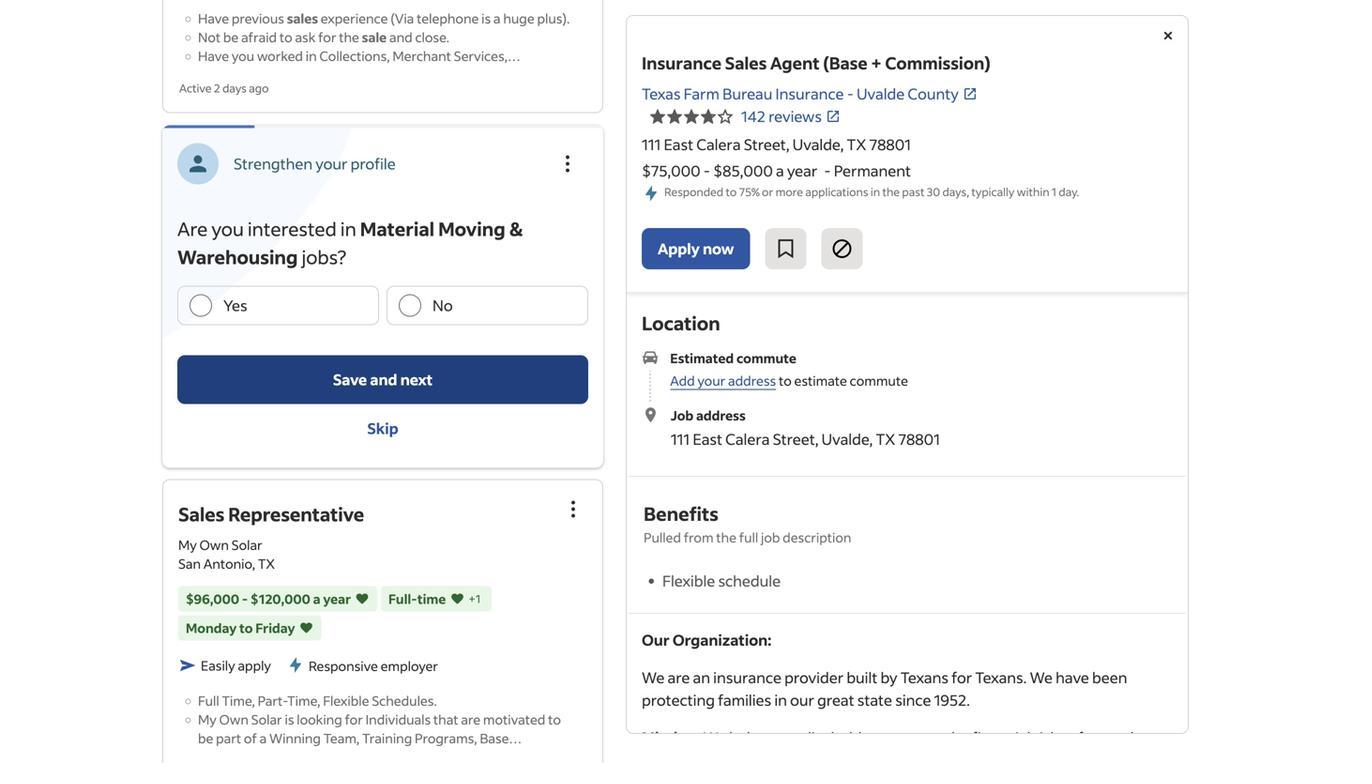 Task type: locate. For each thing, give the bounding box(es) containing it.
0 vertical spatial from
[[684, 529, 714, 546]]

0 vertical spatial solar
[[232, 537, 263, 553]]

- left uvalde
[[847, 84, 854, 103]]

street,
[[744, 135, 790, 154], [773, 429, 819, 448]]

east inside job address 111 east calera street, uvalde, tx 78801
[[693, 429, 723, 448]]

0 horizontal spatial for
[[318, 29, 336, 45]]

1 horizontal spatial for
[[345, 711, 363, 728]]

in down permanent
[[871, 184, 880, 199]]

1 vertical spatial my
[[198, 711, 217, 728]]

for inside full time, part-time, flexible schedules. my own solar is looking for individuals that are motivated to be part of a winning team, training programs, base…
[[345, 711, 363, 728]]

street, down estimate
[[773, 429, 819, 448]]

year up more at right top
[[787, 161, 818, 180]]

from down the policyholders
[[839, 751, 873, 763]]

0 vertical spatial 1
[[1052, 184, 1057, 199]]

motivated
[[483, 711, 546, 728]]

is inside full time, part-time, flexible schedules. my own solar is looking for individuals that are motivated to be part of a winning team, training programs, base…
[[285, 711, 294, 728]]

2 vertical spatial tx
[[258, 555, 275, 572]]

of right part
[[244, 730, 257, 747]]

time
[[418, 590, 446, 607]]

of right risks
[[1069, 728, 1084, 747]]

0 vertical spatial our
[[790, 691, 815, 710]]

1 vertical spatial solar
[[251, 711, 282, 728]]

1 vertical spatial our
[[763, 728, 787, 747]]

uvalde
[[857, 84, 905, 103]]

commute up add your address button
[[737, 350, 797, 367]]

to left 'ask'
[[280, 29, 293, 45]]

full-
[[389, 590, 418, 607]]

1 vertical spatial commute
[[850, 372, 909, 389]]

days
[[223, 81, 247, 95]]

for right 'ask'
[[318, 29, 336, 45]]

your
[[316, 154, 348, 173], [698, 372, 726, 389]]

uvalde, down reviews
[[793, 135, 844, 154]]

1 horizontal spatial is
[[482, 10, 491, 27]]

0 vertical spatial my
[[178, 537, 197, 553]]

1 vertical spatial is
[[285, 711, 294, 728]]

calera up $85,000
[[697, 135, 741, 154]]

78801 inside job address 111 east calera street, uvalde, tx 78801
[[899, 429, 940, 448]]

since
[[896, 691, 932, 710]]

east up $75,000
[[664, 135, 694, 154]]

1 time, from the left
[[222, 692, 255, 709]]

1 horizontal spatial my
[[198, 711, 217, 728]]

responsive employer
[[309, 658, 438, 674]]

full time, part-time, flexible schedules. my own solar is looking for individuals that are motivated to be part of a winning team, training programs, base…
[[198, 692, 561, 747]]

matches your preference image right friday
[[299, 619, 314, 637]]

time,
[[222, 692, 255, 709], [287, 692, 320, 709]]

uvalde, inside job address 111 east calera street, uvalde, tx 78801
[[822, 429, 873, 448]]

2 vertical spatial and
[[666, 751, 693, 763]]

1 horizontal spatial our
[[790, 691, 815, 710]]

commission)
[[885, 52, 991, 74]]

0 horizontal spatial 111
[[642, 135, 661, 154]]

be inside full time, part-time, flexible schedules. my own solar is looking for individuals that are motivated to be part of a winning team, training programs, base…
[[198, 730, 213, 747]]

2 horizontal spatial tx
[[876, 429, 896, 448]]

ago
[[249, 81, 269, 95]]

1 vertical spatial 1
[[476, 591, 481, 606]]

job
[[761, 529, 780, 546]]

flexible up the looking
[[323, 692, 369, 709]]

by
[[881, 668, 898, 687]]

street, inside job address 111 east calera street, uvalde, tx 78801
[[773, 429, 819, 448]]

my down full at the bottom of page
[[198, 711, 217, 728]]

tx inside my own solar san antonio, tx
[[258, 555, 275, 572]]

0 vertical spatial and
[[389, 29, 413, 45]]

1 vertical spatial are
[[461, 711, 481, 728]]

1 vertical spatial your
[[698, 372, 726, 389]]

1 vertical spatial calera
[[726, 429, 770, 448]]

address inside job address 111 east calera street, uvalde, tx 78801
[[696, 407, 746, 424]]

successfully
[[696, 751, 780, 763]]

1 horizontal spatial your
[[698, 372, 726, 389]]

insurance
[[642, 52, 722, 74], [776, 84, 844, 103]]

warehousing
[[177, 245, 298, 269]]

in down 'ask'
[[306, 47, 317, 64]]

save and next
[[333, 370, 433, 389]]

1 horizontal spatial sales
[[725, 52, 767, 74]]

sales up my own solar san antonio, tx at bottom left
[[178, 502, 225, 526]]

the inside benefits pulled from the full job description
[[716, 529, 737, 546]]

1
[[1052, 184, 1057, 199], [476, 591, 481, 606]]

1 vertical spatial 111
[[671, 429, 690, 448]]

risks
[[1034, 728, 1066, 747]]

pulled
[[644, 529, 681, 546]]

1 vertical spatial street,
[[773, 429, 819, 448]]

0 horizontal spatial insurance
[[642, 52, 722, 74]]

0 vertical spatial year
[[787, 161, 818, 180]]

be right not
[[223, 29, 239, 45]]

uvalde, down estimate
[[822, 429, 873, 448]]

east down job
[[693, 429, 723, 448]]

matches your preference image left + 1
[[450, 590, 465, 608]]

moving
[[438, 216, 506, 241]]

commute
[[737, 350, 797, 367], [850, 372, 909, 389]]

1 right time
[[476, 591, 481, 606]]

our down provider
[[790, 691, 815, 710]]

matches your preference image left full-
[[355, 590, 370, 608]]

responded to 75% or more applications in the past 30 days, typically within 1 day.
[[665, 184, 1080, 199]]

my inside full time, part-time, flexible schedules. my own solar is looking for individuals that are motivated to be part of a winning team, training programs, base…
[[198, 711, 217, 728]]

from inside benefits pulled from the full job description
[[684, 529, 714, 546]]

to left friday
[[239, 620, 253, 636]]

+ right (base at the top of page
[[871, 52, 882, 74]]

1 horizontal spatial 1
[[1052, 184, 1057, 199]]

1 vertical spatial 78801
[[899, 429, 940, 448]]

1 vertical spatial own
[[219, 711, 249, 728]]

0 horizontal spatial flexible
[[323, 692, 369, 709]]

policyholders
[[790, 728, 884, 747]]

you down afraid
[[232, 47, 254, 64]]

we inside we help our policyholders manage the financial risks of everyday life and successfully recover from insured losses through prompt
[[704, 728, 726, 747]]

of inside we help our policyholders manage the financial risks of everyday life and successfully recover from insured losses through prompt
[[1069, 728, 1084, 747]]

1 vertical spatial east
[[693, 429, 723, 448]]

you
[[232, 47, 254, 64], [211, 216, 244, 241]]

$85,000
[[713, 161, 773, 180]]

2 horizontal spatial for
[[952, 668, 973, 687]]

next
[[400, 370, 433, 389]]

2 horizontal spatial matches your preference image
[[450, 590, 465, 608]]

add
[[670, 372, 695, 389]]

0 vertical spatial be
[[223, 29, 239, 45]]

2 have from the top
[[198, 47, 229, 64]]

own up part
[[219, 711, 249, 728]]

is up winning
[[285, 711, 294, 728]]

to inside full time, part-time, flexible schedules. my own solar is looking for individuals that are motivated to be part of a winning team, training programs, base…
[[548, 711, 561, 728]]

is left huge
[[482, 10, 491, 27]]

for up 1952. at the right of the page
[[952, 668, 973, 687]]

0 vertical spatial have
[[198, 10, 229, 27]]

78801
[[870, 135, 911, 154], [899, 429, 940, 448]]

111
[[642, 135, 661, 154], [671, 429, 690, 448]]

0 vertical spatial address
[[728, 372, 776, 389]]

have up not
[[198, 10, 229, 27]]

now
[[703, 239, 734, 258]]

0 vertical spatial is
[[482, 10, 491, 27]]

organization:
[[673, 630, 772, 650]]

0 horizontal spatial sales
[[178, 502, 225, 526]]

have down not
[[198, 47, 229, 64]]

farm
[[684, 84, 720, 103]]

-
[[847, 84, 854, 103], [704, 161, 710, 180], [824, 161, 831, 180], [242, 590, 248, 607]]

0 horizontal spatial our
[[763, 728, 787, 747]]

1 vertical spatial address
[[696, 407, 746, 424]]

strengthen
[[234, 154, 313, 173]]

0 vertical spatial your
[[316, 154, 348, 173]]

are up protecting
[[668, 668, 690, 687]]

0 horizontal spatial +
[[469, 591, 476, 606]]

or
[[762, 184, 774, 199]]

the down experience
[[339, 29, 359, 45]]

solar up "antonio,"
[[232, 537, 263, 553]]

0 vertical spatial 78801
[[870, 135, 911, 154]]

we left have
[[1030, 668, 1053, 687]]

1 horizontal spatial time,
[[287, 692, 320, 709]]

in up 'jobs?'
[[341, 216, 356, 241]]

your left the profile
[[316, 154, 348, 173]]

apply now button
[[642, 228, 750, 270]]

0 horizontal spatial my
[[178, 537, 197, 553]]

skip link
[[177, 404, 588, 453]]

experience
[[321, 10, 388, 27]]

&
[[509, 216, 522, 241]]

1 vertical spatial year
[[323, 590, 351, 607]]

1 horizontal spatial from
[[839, 751, 873, 763]]

and down (via
[[389, 29, 413, 45]]

you inside have previous sales experience (via telephone is a huge plus). not be afraid to ask for the sale and close. have you worked in collections, merchant services,…
[[232, 47, 254, 64]]

1 horizontal spatial year
[[787, 161, 818, 180]]

0 vertical spatial +
[[871, 52, 882, 74]]

the left past
[[883, 184, 900, 199]]

to right motivated
[[548, 711, 561, 728]]

1 vertical spatial insurance
[[776, 84, 844, 103]]

a up more at right top
[[776, 161, 784, 180]]

1 horizontal spatial 111
[[671, 429, 690, 448]]

solar down part-
[[251, 711, 282, 728]]

0 horizontal spatial matches your preference image
[[299, 619, 314, 637]]

0 vertical spatial commute
[[737, 350, 797, 367]]

commute right estimate
[[850, 372, 909, 389]]

1 left day.
[[1052, 184, 1057, 199]]

flexible down pulled
[[663, 571, 715, 591]]

1 vertical spatial uvalde,
[[822, 429, 873, 448]]

friday
[[256, 620, 295, 636]]

a left huge
[[494, 10, 501, 27]]

apply
[[658, 239, 700, 258]]

schedule
[[718, 571, 781, 591]]

individuals
[[366, 711, 431, 728]]

time, up the looking
[[287, 692, 320, 709]]

my up san
[[178, 537, 197, 553]]

to left 75%
[[726, 184, 737, 199]]

my
[[178, 537, 197, 553], [198, 711, 217, 728]]

- up applications
[[824, 161, 831, 180]]

address down add your address button
[[696, 407, 746, 424]]

of inside full time, part-time, flexible schedules. my own solar is looking for individuals that are motivated to be part of a winning team, training programs, base…
[[244, 730, 257, 747]]

0 horizontal spatial time,
[[222, 692, 255, 709]]

the up losses
[[946, 728, 969, 747]]

1 horizontal spatial tx
[[847, 135, 867, 154]]

sales up bureau
[[725, 52, 767, 74]]

reviews
[[769, 107, 822, 126]]

year right $120,000
[[323, 590, 351, 607]]

losses
[[931, 751, 974, 763]]

0 vertical spatial flexible
[[663, 571, 715, 591]]

+ right time
[[469, 591, 476, 606]]

and inside have previous sales experience (via telephone is a huge plus). not be afraid to ask for the sale and close. have you worked in collections, merchant services,…
[[389, 29, 413, 45]]

in right families
[[775, 691, 787, 710]]

time, right full at the bottom of page
[[222, 692, 255, 709]]

insurance up reviews
[[776, 84, 844, 103]]

we for we help our policyholders manage the financial risks of everyday life and successfully recover from insured losses through prompt
[[704, 728, 726, 747]]

111 down job
[[671, 429, 690, 448]]

we for we are an insurance provider built by texans for texans. we have been protecting families in our great state since 1952.
[[642, 668, 665, 687]]

we help our policyholders manage the financial risks of everyday life and successfully recover from insured losses through prompt
[[642, 728, 1150, 763]]

0 vertical spatial street,
[[744, 135, 790, 154]]

0 vertical spatial uvalde,
[[793, 135, 844, 154]]

from down benefits
[[684, 529, 714, 546]]

1 horizontal spatial of
[[1069, 728, 1084, 747]]

1 vertical spatial tx
[[876, 429, 896, 448]]

0 horizontal spatial are
[[461, 711, 481, 728]]

1 vertical spatial and
[[370, 370, 397, 389]]

your down estimated at the top
[[698, 372, 726, 389]]

a
[[494, 10, 501, 27], [776, 161, 784, 180], [313, 590, 321, 607], [260, 730, 267, 747]]

monday
[[186, 620, 237, 636]]

0 horizontal spatial tx
[[258, 555, 275, 572]]

0 vertical spatial you
[[232, 47, 254, 64]]

0 horizontal spatial be
[[198, 730, 213, 747]]

more
[[776, 184, 803, 199]]

we
[[642, 668, 665, 687], [1030, 668, 1053, 687], [704, 728, 726, 747]]

save this job image
[[775, 238, 797, 260]]

0 vertical spatial for
[[318, 29, 336, 45]]

Yes radio
[[190, 294, 212, 317]]

to left estimate
[[779, 372, 792, 389]]

$96,000 - $120,000 a year
[[186, 590, 351, 607]]

1 horizontal spatial insurance
[[776, 84, 844, 103]]

1 horizontal spatial be
[[223, 29, 239, 45]]

save and next button
[[177, 355, 588, 404]]

our right help
[[763, 728, 787, 747]]

year for $120,000
[[323, 590, 351, 607]]

0 horizontal spatial year
[[323, 590, 351, 607]]

telephone
[[417, 10, 479, 27]]

1 vertical spatial from
[[839, 751, 873, 763]]

0 horizontal spatial commute
[[737, 350, 797, 367]]

0 vertical spatial own
[[200, 537, 229, 553]]

in
[[306, 47, 317, 64], [871, 184, 880, 199], [341, 216, 356, 241], [775, 691, 787, 710]]

+ 1
[[469, 591, 481, 606]]

1 vertical spatial flexible
[[323, 692, 369, 709]]

estimated
[[670, 350, 734, 367]]

and left the next
[[370, 370, 397, 389]]

you up warehousing
[[211, 216, 244, 241]]

+
[[871, 52, 882, 74], [469, 591, 476, 606]]

0 horizontal spatial we
[[642, 668, 665, 687]]

142
[[741, 107, 766, 126]]

we left help
[[704, 728, 726, 747]]

0 horizontal spatial is
[[285, 711, 294, 728]]

for up team,
[[345, 711, 363, 728]]

calera down add your address button
[[726, 429, 770, 448]]

insured
[[876, 751, 928, 763]]

142 reviews link
[[741, 107, 841, 126]]

street, up $75,000 - $85,000 a year - permanent
[[744, 135, 790, 154]]

a left winning
[[260, 730, 267, 747]]

and down mission:
[[666, 751, 693, 763]]

job actions for sales representative is collapsed image
[[562, 498, 585, 521]]

(via
[[391, 10, 414, 27]]

1 vertical spatial have
[[198, 47, 229, 64]]

own up "antonio,"
[[200, 537, 229, 553]]

1 vertical spatial sales
[[178, 502, 225, 526]]

0 horizontal spatial 1
[[476, 591, 481, 606]]

the left full
[[716, 529, 737, 546]]

no
[[433, 296, 453, 315]]

own inside my own solar san antonio, tx
[[200, 537, 229, 553]]

- up monday to friday
[[242, 590, 248, 607]]

is
[[482, 10, 491, 27], [285, 711, 294, 728]]

solar inside full time, part-time, flexible schedules. my own solar is looking for individuals that are motivated to be part of a winning team, training programs, base…
[[251, 711, 282, 728]]

1 horizontal spatial we
[[704, 728, 726, 747]]

our inside the we are an insurance provider built by texans for texans. we have been protecting families in our great state since 1952.
[[790, 691, 815, 710]]

1 vertical spatial be
[[198, 730, 213, 747]]

1 vertical spatial +
[[469, 591, 476, 606]]

we up protecting
[[642, 668, 665, 687]]

and
[[389, 29, 413, 45], [370, 370, 397, 389], [666, 751, 693, 763]]

0 vertical spatial are
[[668, 668, 690, 687]]

be left part
[[198, 730, 213, 747]]

address down estimated at the top
[[728, 372, 776, 389]]

1 vertical spatial for
[[952, 668, 973, 687]]

111 up $75,000
[[642, 135, 661, 154]]

non job content: strengthen your profile menu actions image
[[557, 153, 579, 175]]

matches your preference image
[[355, 590, 370, 608], [450, 590, 465, 608], [299, 619, 314, 637]]

programs,
[[415, 730, 477, 747]]

1 horizontal spatial +
[[871, 52, 882, 74]]

0 horizontal spatial of
[[244, 730, 257, 747]]

1 horizontal spatial matches your preference image
[[355, 590, 370, 608]]

0 vertical spatial 111
[[642, 135, 661, 154]]

our
[[790, 691, 815, 710], [763, 728, 787, 747]]

111 east calera street, uvalde, tx 78801
[[642, 135, 911, 154]]

0 vertical spatial tx
[[847, 135, 867, 154]]

insurance up farm at the top right of the page
[[642, 52, 722, 74]]

calera
[[697, 135, 741, 154], [726, 429, 770, 448]]

are right that
[[461, 711, 481, 728]]



Task type: vqa. For each thing, say whether or not it's contained in the screenshot.
"Active" to the top
no



Task type: describe. For each thing, give the bounding box(es) containing it.
texas
[[642, 84, 681, 103]]

0 horizontal spatial your
[[316, 154, 348, 173]]

my inside my own solar san antonio, tx
[[178, 537, 197, 553]]

my own solar san antonio, tx
[[178, 537, 275, 572]]

mission:
[[642, 728, 704, 747]]

2 time, from the left
[[287, 692, 320, 709]]

tx for 111 east calera street, uvalde, tx 78801
[[847, 135, 867, 154]]

(base
[[823, 52, 868, 74]]

sales representative button
[[178, 502, 364, 526]]

been
[[1093, 668, 1128, 687]]

a inside full time, part-time, flexible schedules. my own solar is looking for individuals that are motivated to be part of a winning team, training programs, base…
[[260, 730, 267, 747]]

in inside have previous sales experience (via telephone is a huge plus). not be afraid to ask for the sale and close. have you worked in collections, merchant services,…
[[306, 47, 317, 64]]

employer
[[381, 658, 438, 674]]

everyday
[[1087, 728, 1150, 747]]

collections,
[[320, 47, 390, 64]]

and inside we help our policyholders manage the financial risks of everyday life and successfully recover from insured losses through prompt
[[666, 751, 693, 763]]

1 have from the top
[[198, 10, 229, 27]]

0 vertical spatial sales
[[725, 52, 767, 74]]

your inside estimated commute add your address to estimate commute
[[698, 372, 726, 389]]

flexible inside full time, part-time, flexible schedules. my own solar is looking for individuals that are motivated to be part of a winning team, training programs, base…
[[323, 692, 369, 709]]

permanent
[[834, 161, 911, 180]]

strengthen your profile
[[234, 154, 396, 173]]

sale
[[362, 29, 387, 45]]

our
[[642, 630, 670, 650]]

not interested image
[[831, 238, 854, 260]]

county
[[908, 84, 959, 103]]

benefits
[[644, 501, 719, 526]]

estimated commute add your address to estimate commute
[[670, 350, 909, 389]]

schedules.
[[372, 692, 437, 709]]

own inside full time, part-time, flexible schedules. my own solar is looking for individuals that are motivated to be part of a winning team, training programs, base…
[[219, 711, 249, 728]]

ask
[[295, 29, 316, 45]]

team,
[[324, 730, 360, 747]]

matches your preference image for $96,000 - $120,000 a year
[[355, 590, 370, 608]]

antonio,
[[204, 555, 255, 572]]

75%
[[739, 184, 760, 199]]

have previous sales experience (via telephone is a huge plus). not be afraid to ask for the sale and close. have you worked in collections, merchant services,…
[[198, 10, 570, 64]]

matches your preference image for monday to friday
[[299, 619, 314, 637]]

merchant
[[393, 47, 451, 64]]

111 inside job address 111 east calera street, uvalde, tx 78801
[[671, 429, 690, 448]]

year for $85,000
[[787, 161, 818, 180]]

are
[[177, 216, 208, 241]]

a right $120,000
[[313, 590, 321, 607]]

responsive
[[309, 658, 378, 674]]

$120,000
[[251, 590, 311, 607]]

our organization:
[[642, 630, 772, 650]]

a inside have previous sales experience (via telephone is a huge plus). not be afraid to ask for the sale and close. have you worked in collections, merchant services,…
[[494, 10, 501, 27]]

and inside button
[[370, 370, 397, 389]]

agent
[[770, 52, 820, 74]]

location
[[642, 311, 721, 335]]

great
[[818, 691, 855, 710]]

plus).
[[537, 10, 570, 27]]

afraid
[[241, 29, 277, 45]]

material
[[360, 216, 435, 241]]

is inside have previous sales experience (via telephone is a huge plus). not be afraid to ask for the sale and close. have you worked in collections, merchant services,…
[[482, 10, 491, 27]]

to inside estimated commute add your address to estimate commute
[[779, 372, 792, 389]]

sales representative
[[178, 502, 364, 526]]

full-time
[[389, 590, 446, 607]]

are inside the we are an insurance provider built by texans for texans. we have been protecting families in our great state since 1952.
[[668, 668, 690, 687]]

flexible schedule
[[663, 571, 781, 591]]

services,…
[[454, 47, 521, 64]]

base…
[[480, 730, 522, 747]]

0 vertical spatial calera
[[697, 135, 741, 154]]

our inside we help our policyholders manage the financial risks of everyday life and successfully recover from insured losses through prompt
[[763, 728, 787, 747]]

calera inside job address 111 east calera street, uvalde, tx 78801
[[726, 429, 770, 448]]

training
[[362, 730, 412, 747]]

are you interested in <b>material moving & warehousing</b> jobs? option group
[[177, 286, 588, 329]]

0 vertical spatial east
[[664, 135, 694, 154]]

material moving & warehousing
[[177, 216, 522, 269]]

families
[[718, 691, 772, 710]]

2 horizontal spatial we
[[1030, 668, 1053, 687]]

not
[[198, 29, 221, 45]]

tx for my own solar san antonio, tx
[[258, 555, 275, 572]]

$75,000
[[642, 161, 701, 180]]

- up responded in the top of the page
[[704, 161, 710, 180]]

applications
[[806, 184, 869, 199]]

description
[[783, 529, 852, 546]]

built
[[847, 668, 878, 687]]

tx inside job address 111 east calera street, uvalde, tx 78801
[[876, 429, 896, 448]]

in inside the we are an insurance provider built by texans for texans. we have been protecting families in our great state since 1952.
[[775, 691, 787, 710]]

close.
[[415, 29, 450, 45]]

for inside the we are an insurance provider built by texans for texans. we have been protecting families in our great state since 1952.
[[952, 668, 973, 687]]

close job details image
[[1157, 24, 1180, 47]]

state
[[858, 691, 893, 710]]

responded
[[665, 184, 724, 199]]

be inside have previous sales experience (via telephone is a huge plus). not be afraid to ask for the sale and close. have you worked in collections, merchant services,…
[[223, 29, 239, 45]]

worked
[[257, 47, 303, 64]]

interested
[[248, 216, 337, 241]]

1 vertical spatial you
[[211, 216, 244, 241]]

for inside have previous sales experience (via telephone is a huge plus). not be afraid to ask for the sale and close. have you worked in collections, merchant services,…
[[318, 29, 336, 45]]

through
[[977, 751, 1034, 763]]

help
[[729, 728, 760, 747]]

to inside have previous sales experience (via telephone is a huge plus). not be afraid to ask for the sale and close. have you worked in collections, merchant services,…
[[280, 29, 293, 45]]

monday to friday
[[186, 620, 295, 636]]

within
[[1017, 184, 1050, 199]]

active 2 days ago
[[179, 81, 269, 95]]

address inside estimated commute add your address to estimate commute
[[728, 372, 776, 389]]

1 horizontal spatial commute
[[850, 372, 909, 389]]

texans
[[901, 668, 949, 687]]

are inside full time, part-time, flexible schedules. my own solar is looking for individuals that are motivated to be part of a winning team, training programs, base…
[[461, 711, 481, 728]]

financial
[[972, 728, 1031, 747]]

have
[[1056, 668, 1090, 687]]

day.
[[1059, 184, 1080, 199]]

insurance sales agent (base + commission)
[[642, 52, 991, 74]]

30
[[927, 184, 941, 199]]

apply now
[[658, 239, 734, 258]]

2
[[214, 81, 220, 95]]

part
[[216, 730, 241, 747]]

solar inside my own solar san antonio, tx
[[232, 537, 263, 553]]

3.9 out of 5 stars image
[[650, 105, 734, 128]]

from inside we help our policyholders manage the financial risks of everyday life and successfully recover from insured losses through prompt
[[839, 751, 873, 763]]

protecting
[[642, 691, 715, 710]]

representative
[[228, 502, 364, 526]]

the inside have previous sales experience (via telephone is a huge plus). not be afraid to ask for the sale and close. have you worked in collections, merchant services,…
[[339, 29, 359, 45]]

No radio
[[399, 294, 421, 317]]

benefits pulled from the full job description
[[644, 501, 852, 546]]

matches your preference image for full-time
[[450, 590, 465, 608]]

looking
[[297, 711, 342, 728]]

the inside we help our policyholders manage the financial risks of everyday life and successfully recover from insured losses through prompt
[[946, 728, 969, 747]]

0 vertical spatial insurance
[[642, 52, 722, 74]]

1 horizontal spatial flexible
[[663, 571, 715, 591]]

easily apply
[[201, 657, 271, 674]]

previous
[[232, 10, 284, 27]]

manage
[[887, 728, 943, 747]]

$75,000 - $85,000 a year - permanent
[[642, 161, 911, 180]]

life
[[642, 751, 663, 763]]

sales
[[287, 10, 318, 27]]



